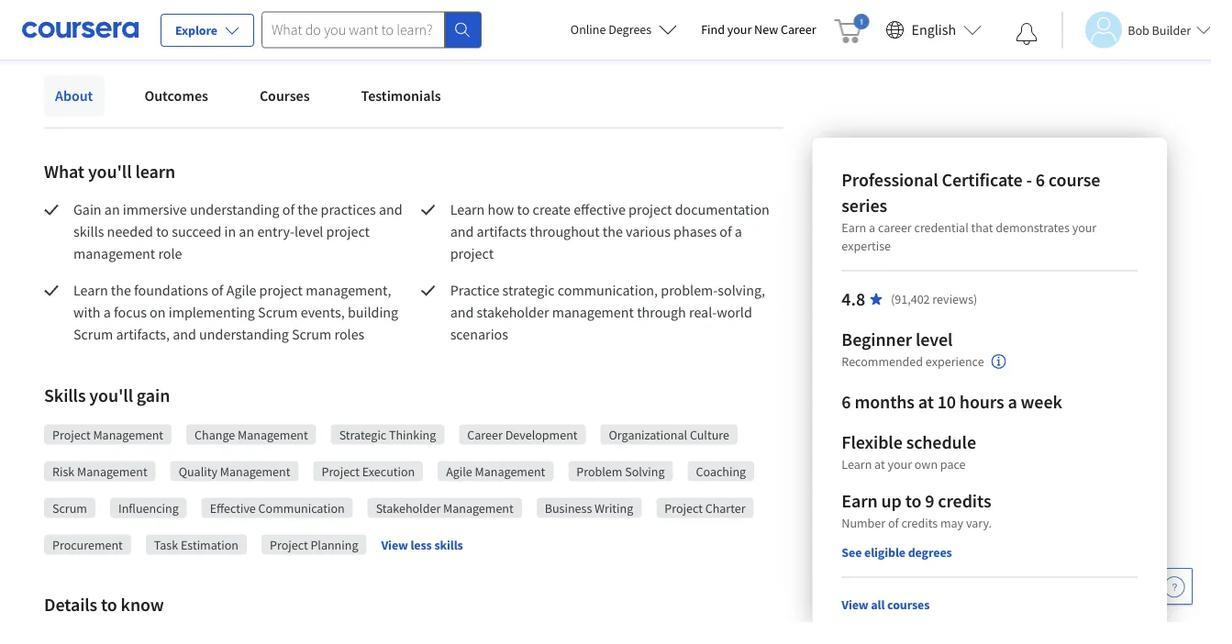 Task type: describe. For each thing, give the bounding box(es) containing it.
0 vertical spatial credits
[[938, 490, 992, 513]]

know
[[121, 593, 164, 616]]

1 horizontal spatial career
[[781, 21, 816, 38]]

more
[[301, 0, 333, 19]]

of inside learn the foundations of agile project management, with a focus on implementing scrum events, building scrum artifacts, and understanding scrum roles
[[211, 281, 223, 300]]

project for project management
[[52, 426, 91, 443]]

see
[[842, 544, 862, 561]]

throughout
[[530, 223, 600, 241]]

What do you want to learn? text field
[[262, 11, 445, 48]]

a left week
[[1008, 391, 1018, 413]]

all
[[871, 597, 885, 613]]

find your new career link
[[692, 18, 826, 41]]

view all courses link
[[842, 597, 930, 613]]

coursera plus image
[[131, 4, 243, 15]]

that
[[972, 219, 993, 236]]

scrum down risk
[[52, 500, 87, 516]]

organizational culture
[[609, 426, 730, 443]]

details
[[44, 593, 97, 616]]

agile management
[[446, 463, 545, 480]]

learn the foundations of agile project management, with a focus on implementing scrum events, building scrum artifacts, and understanding scrum roles
[[73, 281, 401, 344]]

pace
[[941, 456, 966, 473]]

2 earn from the top
[[842, 490, 878, 513]]

expertise
[[842, 238, 891, 254]]

you'll for skills
[[89, 384, 133, 407]]

roles
[[335, 325, 365, 344]]

testimonials
[[361, 87, 441, 105]]

demonstrates
[[996, 219, 1070, 236]]

explore button
[[161, 14, 254, 47]]

how
[[488, 201, 514, 219]]

eligible
[[865, 544, 906, 561]]

your inside find your new career link
[[728, 21, 752, 38]]

your inside professional certificate - 6 course series earn a career credential that demonstrates your expertise
[[1073, 219, 1097, 236]]

view less skills
[[381, 537, 463, 554]]

foundations
[[134, 281, 208, 300]]

online degrees
[[571, 21, 652, 38]]

reviews)
[[933, 291, 978, 307]]

learn inside flexible schedule learn at your own pace
[[842, 456, 872, 473]]

beginner
[[842, 328, 912, 351]]

risk
[[52, 463, 75, 480]]

view all courses
[[842, 597, 930, 613]]

practice strategic communication, problem-solving, and stakeholder management through real-world scenarios
[[450, 281, 768, 344]]

needed
[[107, 223, 153, 241]]

testimonials link
[[350, 76, 452, 116]]

understanding inside learn the foundations of agile project management, with a focus on implementing scrum events, building scrum artifacts, and understanding scrum roles
[[199, 325, 289, 344]]

learn for learn the foundations of agile project management, with a focus on implementing scrum events, building scrum artifacts, and understanding scrum roles
[[73, 281, 108, 300]]

business
[[545, 500, 592, 516]]

stakeholder management
[[376, 500, 514, 516]]

to left know
[[101, 593, 117, 616]]

1 vertical spatial an
[[239, 223, 254, 241]]

and inside practice strategic communication, problem-solving, and stakeholder management through real-world scenarios
[[450, 303, 474, 322]]

details to know
[[44, 593, 164, 616]]

management for quality management
[[220, 463, 290, 480]]

project for project execution
[[322, 463, 360, 480]]

project up various
[[629, 201, 672, 219]]

charter
[[705, 500, 746, 516]]

what you'll learn
[[44, 160, 175, 183]]

months
[[855, 391, 915, 413]]

10
[[938, 391, 956, 413]]

1 vertical spatial level
[[916, 328, 953, 351]]

the inside gain an immersive understanding of the practices and skills needed to succeed in an entry-level project management role
[[298, 201, 318, 219]]

strategic
[[503, 281, 555, 300]]

create
[[533, 201, 571, 219]]

find your new career
[[701, 21, 816, 38]]

management,
[[306, 281, 391, 300]]

various
[[626, 223, 671, 241]]

learn more
[[263, 0, 333, 19]]

professional
[[842, 168, 939, 191]]

hours
[[960, 391, 1005, 413]]

series
[[842, 194, 887, 217]]

may
[[941, 515, 964, 531]]

and inside gain an immersive understanding of the practices and skills needed to succeed in an entry-level project management role
[[379, 201, 403, 219]]

and inside learn the foundations of agile project management, with a focus on implementing scrum events, building scrum artifacts, and understanding scrum roles
[[173, 325, 196, 344]]

management inside practice strategic communication, problem-solving, and stakeholder management through real-world scenarios
[[552, 303, 634, 322]]

a inside professional certificate - 6 course series earn a career credential that demonstrates your expertise
[[869, 219, 876, 236]]

understanding inside gain an immersive understanding of the practices and skills needed to succeed in an entry-level project management role
[[190, 201, 280, 219]]

recommended experience
[[842, 354, 984, 370]]

-
[[1027, 168, 1032, 191]]

solving
[[625, 463, 665, 480]]

outcomes link
[[133, 76, 219, 116]]

practices
[[321, 201, 376, 219]]

view less skills button
[[381, 536, 463, 555]]

courses link
[[249, 76, 321, 116]]

change management
[[195, 426, 308, 443]]

effective
[[210, 500, 256, 516]]

number of credits may vary.
[[842, 515, 992, 531]]

quality
[[179, 463, 217, 480]]

view for view all courses
[[842, 597, 869, 613]]

project planning
[[270, 536, 358, 553]]

beginner level
[[842, 328, 953, 351]]

management for risk management
[[77, 463, 147, 480]]

management inside gain an immersive understanding of the practices and skills needed to succeed in an entry-level project management role
[[73, 245, 155, 263]]

execution
[[362, 463, 415, 480]]

career
[[878, 219, 912, 236]]

procurement
[[52, 536, 123, 553]]

writing
[[595, 500, 634, 516]]

see eligible degrees button
[[842, 543, 952, 562]]

(91,402
[[891, 291, 930, 307]]

the inside learn how to create effective project documentation and artifacts throughout the various phases of a project
[[603, 223, 623, 241]]

influencing
[[118, 500, 179, 516]]

to left 9
[[906, 490, 922, 513]]

scrum left events,
[[258, 303, 298, 322]]

planning
[[311, 536, 358, 553]]

immersive
[[123, 201, 187, 219]]

effective
[[574, 201, 626, 219]]

9
[[925, 490, 935, 513]]

role
[[158, 245, 182, 263]]

quality management
[[179, 463, 290, 480]]

project management
[[52, 426, 163, 443]]

professional certificate - 6 course series earn a career credential that demonstrates your expertise
[[842, 168, 1101, 254]]

the inside learn the foundations of agile project management, with a focus on implementing scrum events, building scrum artifacts, and understanding scrum roles
[[111, 281, 131, 300]]

management for project management
[[93, 426, 163, 443]]

scrum left artifacts,
[[73, 325, 113, 344]]



Task type: vqa. For each thing, say whether or not it's contained in the screenshot.
ai within Build AI-powered solutions using IBM Watson AI services, APIs, and Python with minimal coding
no



Task type: locate. For each thing, give the bounding box(es) containing it.
management down career development
[[475, 463, 545, 480]]

thinking
[[389, 426, 436, 443]]

earn up the expertise
[[842, 219, 867, 236]]

of down up at the bottom
[[888, 515, 899, 531]]

learn inside learn the foundations of agile project management, with a focus on implementing scrum events, building scrum artifacts, and understanding scrum roles
[[73, 281, 108, 300]]

to down immersive
[[156, 223, 169, 241]]

change
[[195, 426, 235, 443]]

task
[[154, 536, 178, 553]]

show notifications image
[[1016, 23, 1038, 45]]

of inside gain an immersive understanding of the practices and skills needed to succeed in an entry-level project management role
[[282, 201, 295, 219]]

0 vertical spatial view
[[381, 537, 408, 554]]

outcomes
[[144, 87, 208, 105]]

0 vertical spatial management
[[73, 245, 155, 263]]

with right included
[[101, 0, 128, 19]]

the
[[298, 201, 318, 219], [603, 223, 623, 241], [111, 281, 131, 300]]

skills down gain on the left top of page
[[73, 223, 104, 241]]

and down practice
[[450, 303, 474, 322]]

and down the implementing
[[173, 325, 196, 344]]

1 vertical spatial credits
[[902, 515, 938, 531]]

earn up number
[[842, 490, 878, 513]]

project for project planning
[[270, 536, 308, 553]]

1 vertical spatial management
[[552, 303, 634, 322]]

credits down the earn up to 9 credits
[[902, 515, 938, 531]]

experience
[[926, 354, 984, 370]]

None search field
[[262, 11, 482, 48]]

project up risk
[[52, 426, 91, 443]]

entry-
[[257, 223, 295, 241]]

of up 'entry-' at the left top of page
[[282, 201, 295, 219]]

included
[[44, 0, 98, 19]]

and left the artifacts
[[450, 223, 474, 241]]

flexible
[[842, 431, 903, 454]]

1 horizontal spatial management
[[552, 303, 634, 322]]

0 horizontal spatial at
[[875, 456, 885, 473]]

learn down flexible
[[842, 456, 872, 473]]

courses
[[888, 597, 930, 613]]

understanding up in
[[190, 201, 280, 219]]

organizational
[[609, 426, 688, 443]]

business writing
[[545, 500, 634, 516]]

career right new
[[781, 21, 816, 38]]

project down strategic
[[322, 463, 360, 480]]

management
[[73, 245, 155, 263], [552, 303, 634, 322]]

level down practices
[[294, 223, 323, 241]]

the left practices
[[298, 201, 318, 219]]

1 vertical spatial your
[[1073, 219, 1097, 236]]

at inside flexible schedule learn at your own pace
[[875, 456, 885, 473]]

skills inside gain an immersive understanding of the practices and skills needed to succeed in an entry-level project management role
[[73, 223, 104, 241]]

0 vertical spatial earn
[[842, 219, 867, 236]]

0 vertical spatial you'll
[[88, 160, 132, 183]]

learn for learn how to create effective project documentation and artifacts throughout the various phases of a project
[[450, 201, 485, 219]]

implementing
[[169, 303, 255, 322]]

the down effective on the top
[[603, 223, 623, 241]]

project up events,
[[259, 281, 303, 300]]

1 horizontal spatial 6
[[1036, 168, 1045, 191]]

2 vertical spatial the
[[111, 281, 131, 300]]

and inside learn how to create effective project documentation and artifacts throughout the various phases of a project
[[450, 223, 474, 241]]

0 horizontal spatial view
[[381, 537, 408, 554]]

2 vertical spatial your
[[888, 456, 912, 473]]

1 horizontal spatial the
[[298, 201, 318, 219]]

gain an immersive understanding of the practices and skills needed to succeed in an entry-level project management role
[[73, 201, 406, 263]]

of up the implementing
[[211, 281, 223, 300]]

information about difficulty level pre-requisites. image
[[992, 354, 1006, 369]]

1 vertical spatial agile
[[446, 463, 472, 480]]

management down communication,
[[552, 303, 634, 322]]

0 vertical spatial an
[[104, 201, 120, 219]]

skills
[[44, 384, 86, 407]]

communication,
[[558, 281, 658, 300]]

learn down the needed
[[73, 281, 108, 300]]

you'll for what
[[88, 160, 132, 183]]

a down documentation
[[735, 223, 742, 241]]

your left own
[[888, 456, 912, 473]]

1 horizontal spatial an
[[239, 223, 254, 241]]

learn left how
[[450, 201, 485, 219]]

0 horizontal spatial career
[[467, 426, 503, 443]]

agile
[[226, 281, 256, 300], [446, 463, 472, 480]]

at down flexible
[[875, 456, 885, 473]]

an right in
[[239, 223, 254, 241]]

learn inside learn how to create effective project documentation and artifacts throughout the various phases of a project
[[450, 201, 485, 219]]

project
[[629, 201, 672, 219], [326, 223, 370, 241], [450, 245, 494, 263], [259, 281, 303, 300]]

1 vertical spatial at
[[875, 456, 885, 473]]

0 vertical spatial the
[[298, 201, 318, 219]]

help center image
[[1164, 575, 1186, 597]]

understanding down the implementing
[[199, 325, 289, 344]]

agile up the implementing
[[226, 281, 256, 300]]

view left less at the bottom left of page
[[381, 537, 408, 554]]

1 horizontal spatial agile
[[446, 463, 472, 480]]

gain
[[73, 201, 102, 219]]

a up the expertise
[[869, 219, 876, 236]]

new
[[754, 21, 778, 38]]

the up focus
[[111, 281, 131, 300]]

estimation
[[181, 536, 239, 553]]

career
[[781, 21, 816, 38], [467, 426, 503, 443]]

an
[[104, 201, 120, 219], [239, 223, 254, 241]]

phases
[[674, 223, 717, 241]]

strategic thinking
[[339, 426, 436, 443]]

at left 10
[[918, 391, 934, 413]]

builder
[[1152, 22, 1191, 38]]

6 right -
[[1036, 168, 1045, 191]]

learn inside learn more link
[[263, 0, 298, 19]]

problem
[[577, 463, 623, 480]]

real-
[[689, 303, 717, 322]]

skills right less at the bottom left of page
[[434, 537, 463, 554]]

learn how to create effective project documentation and artifacts throughout the various phases of a project
[[450, 201, 773, 263]]

0 vertical spatial career
[[781, 21, 816, 38]]

credential
[[915, 219, 969, 236]]

earn inside professional certificate - 6 course series earn a career credential that demonstrates your expertise
[[842, 219, 867, 236]]

project left charter
[[665, 500, 703, 516]]

task estimation
[[154, 536, 239, 553]]

development
[[505, 426, 578, 443]]

0 vertical spatial agile
[[226, 281, 256, 300]]

and right practices
[[379, 201, 403, 219]]

problem solving
[[577, 463, 665, 480]]

career development
[[467, 426, 578, 443]]

gain
[[137, 384, 170, 407]]

0 horizontal spatial management
[[73, 245, 155, 263]]

artifacts,
[[116, 325, 170, 344]]

0 horizontal spatial 6
[[842, 391, 851, 413]]

0 vertical spatial level
[[294, 223, 323, 241]]

view left all
[[842, 597, 869, 613]]

to
[[517, 201, 530, 219], [156, 223, 169, 241], [906, 490, 922, 513], [101, 593, 117, 616]]

project down practices
[[326, 223, 370, 241]]

0 vertical spatial with
[[101, 0, 128, 19]]

0 horizontal spatial the
[[111, 281, 131, 300]]

coursera image
[[22, 15, 139, 44]]

project inside learn the foundations of agile project management, with a focus on implementing scrum events, building scrum artifacts, and understanding scrum roles
[[259, 281, 303, 300]]

0 horizontal spatial your
[[728, 21, 752, 38]]

succeed
[[172, 223, 221, 241]]

1 vertical spatial skills
[[434, 537, 463, 554]]

scrum down events,
[[292, 325, 332, 344]]

to inside learn how to create effective project documentation and artifacts throughout the various phases of a project
[[517, 201, 530, 219]]

learn left more
[[263, 0, 298, 19]]

explore
[[175, 22, 218, 39]]

management up quality management
[[238, 426, 308, 443]]

6 left the months
[[842, 391, 851, 413]]

management for change management
[[238, 426, 308, 443]]

number
[[842, 515, 886, 531]]

to inside gain an immersive understanding of the practices and skills needed to succeed in an entry-level project management role
[[156, 223, 169, 241]]

skills you'll gain
[[44, 384, 170, 407]]

with inside learn the foundations of agile project management, with a focus on implementing scrum events, building scrum artifacts, and understanding scrum roles
[[73, 303, 101, 322]]

you'll
[[88, 160, 132, 183], [89, 384, 133, 407]]

0 vertical spatial understanding
[[190, 201, 280, 219]]

management down the needed
[[73, 245, 155, 263]]

practice
[[450, 281, 500, 300]]

up
[[882, 490, 902, 513]]

less
[[411, 537, 432, 554]]

vary.
[[966, 515, 992, 531]]

bob builder
[[1128, 22, 1191, 38]]

courses
[[260, 87, 310, 105]]

view
[[381, 537, 408, 554], [842, 597, 869, 613]]

2 horizontal spatial the
[[603, 223, 623, 241]]

1 vertical spatial 6
[[842, 391, 851, 413]]

1 vertical spatial understanding
[[199, 325, 289, 344]]

your right the find
[[728, 21, 752, 38]]

1 earn from the top
[[842, 219, 867, 236]]

career up agile management
[[467, 426, 503, 443]]

project down the 'effective communication'
[[270, 536, 308, 553]]

0 vertical spatial your
[[728, 21, 752, 38]]

included with
[[44, 0, 131, 19]]

1 horizontal spatial level
[[916, 328, 953, 351]]

a inside learn the foundations of agile project management, with a focus on implementing scrum events, building scrum artifacts, and understanding scrum roles
[[103, 303, 111, 322]]

1 vertical spatial the
[[603, 223, 623, 241]]

1 horizontal spatial skills
[[434, 537, 463, 554]]

to right how
[[517, 201, 530, 219]]

understanding
[[190, 201, 280, 219], [199, 325, 289, 344]]

6 inside professional certificate - 6 course series earn a career credential that demonstrates your expertise
[[1036, 168, 1045, 191]]

an right gain on the left top of page
[[104, 201, 120, 219]]

week
[[1021, 391, 1063, 413]]

english
[[912, 21, 957, 39]]

you'll up gain on the left top of page
[[88, 160, 132, 183]]

1 vertical spatial earn
[[842, 490, 878, 513]]

1 vertical spatial view
[[842, 597, 869, 613]]

management down agile management
[[443, 500, 514, 516]]

with
[[101, 0, 128, 19], [73, 303, 101, 322]]

1 vertical spatial you'll
[[89, 384, 133, 407]]

0 horizontal spatial skills
[[73, 223, 104, 241]]

6
[[1036, 168, 1045, 191], [842, 391, 851, 413]]

1 vertical spatial career
[[467, 426, 503, 443]]

project charter
[[665, 500, 746, 516]]

bob builder button
[[1062, 11, 1211, 48]]

stakeholder
[[376, 500, 441, 516]]

view inside button
[[381, 537, 408, 554]]

0 vertical spatial at
[[918, 391, 934, 413]]

flexible schedule learn at your own pace
[[842, 431, 976, 473]]

your inside flexible schedule learn at your own pace
[[888, 456, 912, 473]]

management for stakeholder management
[[443, 500, 514, 516]]

0 horizontal spatial agile
[[226, 281, 256, 300]]

management
[[93, 426, 163, 443], [238, 426, 308, 443], [77, 463, 147, 480], [220, 463, 290, 480], [475, 463, 545, 480], [443, 500, 514, 516]]

what
[[44, 160, 84, 183]]

1 horizontal spatial view
[[842, 597, 869, 613]]

credits up may at the right bottom of the page
[[938, 490, 992, 513]]

management down project management
[[77, 463, 147, 480]]

online degrees button
[[556, 9, 692, 50]]

agile inside learn the foundations of agile project management, with a focus on implementing scrum events, building scrum artifacts, and understanding scrum roles
[[226, 281, 256, 300]]

1 horizontal spatial your
[[888, 456, 912, 473]]

shopping cart: 1 item image
[[835, 14, 870, 43]]

on
[[150, 303, 166, 322]]

credits
[[938, 490, 992, 513], [902, 515, 938, 531]]

level up the experience
[[916, 328, 953, 351]]

0 vertical spatial 6
[[1036, 168, 1045, 191]]

1 vertical spatial with
[[73, 303, 101, 322]]

a left focus
[[103, 303, 111, 322]]

4.8
[[842, 288, 866, 311]]

course
[[1049, 168, 1101, 191]]

bob
[[1128, 22, 1150, 38]]

management down the change management
[[220, 463, 290, 480]]

project up practice
[[450, 245, 494, 263]]

of inside learn how to create effective project documentation and artifacts throughout the various phases of a project
[[720, 223, 732, 241]]

stakeholder
[[477, 303, 549, 322]]

of
[[282, 201, 295, 219], [720, 223, 732, 241], [211, 281, 223, 300], [888, 515, 899, 531]]

0 horizontal spatial level
[[294, 223, 323, 241]]

recommended
[[842, 354, 923, 370]]

view for view less skills
[[381, 537, 408, 554]]

strategic
[[339, 426, 387, 443]]

a inside learn how to create effective project documentation and artifacts throughout the various phases of a project
[[735, 223, 742, 241]]

of down documentation
[[720, 223, 732, 241]]

0 horizontal spatial an
[[104, 201, 120, 219]]

your down course
[[1073, 219, 1097, 236]]

project for project charter
[[665, 500, 703, 516]]

management down skills you'll gain
[[93, 426, 163, 443]]

artifacts
[[477, 223, 527, 241]]

schedule
[[906, 431, 976, 454]]

with left focus
[[73, 303, 101, 322]]

agile up stakeholder management
[[446, 463, 472, 480]]

1 horizontal spatial at
[[918, 391, 934, 413]]

learn for learn more
[[263, 0, 298, 19]]

2 horizontal spatial your
[[1073, 219, 1097, 236]]

skills inside button
[[434, 537, 463, 554]]

learn
[[263, 0, 298, 19], [450, 201, 485, 219], [73, 281, 108, 300], [842, 456, 872, 473]]

level inside gain an immersive understanding of the practices and skills needed to succeed in an entry-level project management role
[[294, 223, 323, 241]]

management for agile management
[[475, 463, 545, 480]]

you'll up project management
[[89, 384, 133, 407]]

project
[[52, 426, 91, 443], [322, 463, 360, 480], [665, 500, 703, 516], [270, 536, 308, 553]]

0 vertical spatial skills
[[73, 223, 104, 241]]

project inside gain an immersive understanding of the practices and skills needed to succeed in an entry-level project management role
[[326, 223, 370, 241]]

(91,402 reviews)
[[891, 291, 978, 307]]



